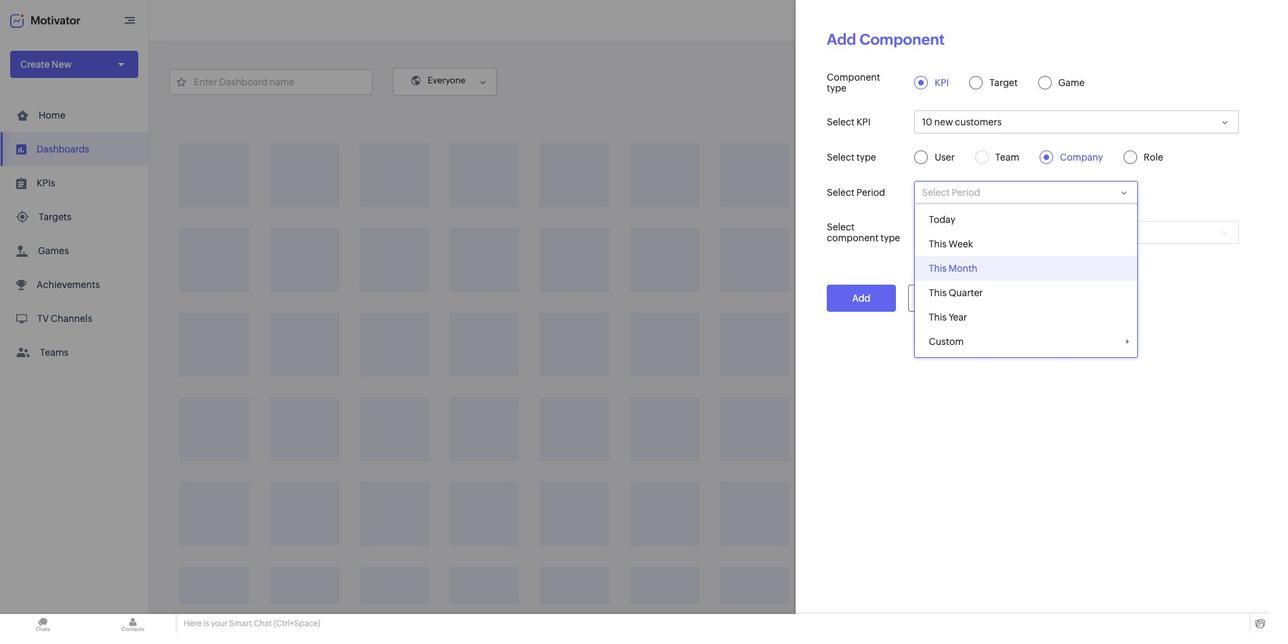 Task type: describe. For each thing, give the bounding box(es) containing it.
today option
[[915, 207, 1138, 232]]

0 vertical spatial add
[[827, 31, 857, 48]]

1 vertical spatial kpi
[[857, 117, 871, 127]]

tv channels
[[37, 313, 92, 324]]

targets
[[39, 211, 71, 222]]

1 horizontal spatial kpi
[[935, 77, 949, 88]]

this for this quarter
[[929, 287, 947, 298]]

select for select period
[[827, 187, 855, 198]]

achievements
[[37, 279, 100, 290]]

this for this month
[[929, 263, 947, 274]]

2 vertical spatial add
[[852, 293, 871, 304]]

cancel
[[927, 293, 958, 304]]

user image
[[1228, 9, 1250, 31]]

component
[[827, 233, 879, 243]]

add component inside button
[[987, 76, 1060, 87]]

this for this week
[[929, 239, 947, 249]]

add button
[[827, 285, 896, 312]]

select for select type
[[827, 152, 855, 163]]

target
[[990, 77, 1018, 88]]

type for select type
[[857, 152, 876, 163]]

create new
[[20, 59, 72, 70]]

select component type
[[827, 222, 900, 243]]

select for select kpi
[[827, 117, 855, 127]]

smart
[[229, 619, 252, 628]]

component type
[[827, 72, 880, 94]]

here
[[184, 619, 202, 628]]

home
[[39, 110, 65, 121]]

this month option
[[915, 256, 1138, 281]]

game
[[1059, 77, 1085, 88]]

this year
[[929, 312, 967, 323]]

this week option
[[915, 232, 1138, 256]]

this year option
[[915, 305, 1138, 329]]

month
[[949, 263, 978, 274]]

create
[[20, 59, 50, 70]]

select for select component type
[[827, 222, 855, 233]]

select period
[[827, 187, 885, 198]]

company
[[1060, 152, 1103, 163]]

0 vertical spatial add component
[[827, 31, 945, 48]]

role
[[1144, 152, 1163, 163]]

this quarter option
[[915, 281, 1138, 305]]

add component button
[[969, 68, 1078, 95]]

new
[[52, 59, 72, 70]]

quarter
[[949, 287, 983, 298]]

list containing home
[[0, 98, 148, 369]]

kpis
[[37, 178, 55, 188]]

1 vertical spatial add
[[987, 76, 1005, 87]]

chat
[[254, 619, 272, 628]]

chats image
[[0, 614, 85, 633]]

motivator
[[31, 14, 81, 27]]



Task type: vqa. For each thing, say whether or not it's contained in the screenshot.
second No records found from the bottom
no



Task type: locate. For each thing, give the bounding box(es) containing it.
this up the this year
[[929, 287, 947, 298]]

2 select from the top
[[827, 152, 855, 163]]

kpi left target
[[935, 77, 949, 88]]

0 horizontal spatial add component
[[827, 31, 945, 48]]

teams
[[40, 347, 69, 358]]

select down select period
[[827, 222, 855, 233]]

3 this from the top
[[929, 287, 947, 298]]

select down select kpi
[[827, 152, 855, 163]]

type up period
[[857, 152, 876, 163]]

4 select from the top
[[827, 222, 855, 233]]

games
[[38, 245, 69, 256]]

1 horizontal spatial type
[[857, 152, 876, 163]]

select kpi
[[827, 117, 871, 127]]

week
[[949, 239, 973, 249]]

dashboards
[[37, 144, 89, 155]]

type up select kpi
[[827, 83, 847, 94]]

1 this from the top
[[929, 239, 947, 249]]

team
[[995, 152, 1020, 163]]

custom option
[[915, 329, 1138, 354]]

select inside select component type
[[827, 222, 855, 233]]

cancel button
[[908, 285, 977, 312]]

None field
[[915, 181, 1138, 204]]

custom
[[929, 336, 964, 347]]

0 horizontal spatial kpi
[[857, 117, 871, 127]]

list box containing today
[[915, 204, 1138, 357]]

4 this from the top
[[929, 312, 947, 323]]

1 vertical spatial type
[[857, 152, 876, 163]]

channels
[[51, 313, 92, 324]]

select left period
[[827, 187, 855, 198]]

2 horizontal spatial type
[[881, 233, 900, 243]]

type inside select component type
[[881, 233, 900, 243]]

0 horizontal spatial type
[[827, 83, 847, 94]]

this quarter
[[929, 287, 983, 298]]

Enter Dashboard name text field
[[170, 69, 372, 94]]

this week
[[929, 239, 973, 249]]

1 horizontal spatial add component
[[987, 76, 1060, 87]]

2 vertical spatial type
[[881, 233, 900, 243]]

this inside option
[[929, 263, 947, 274]]

type inside 'component type'
[[827, 83, 847, 94]]

this for this year
[[929, 312, 947, 323]]

list box
[[915, 204, 1138, 357]]

3 select from the top
[[827, 187, 855, 198]]

this left week
[[929, 239, 947, 249]]

select up 'select type'
[[827, 117, 855, 127]]

kpi up 'select type'
[[857, 117, 871, 127]]

this month
[[929, 263, 978, 274]]

component inside button
[[1007, 76, 1060, 87]]

1 select from the top
[[827, 117, 855, 127]]

0 vertical spatial kpi
[[935, 77, 949, 88]]

1 vertical spatial add component
[[987, 76, 1060, 87]]

this down cancel in the right of the page
[[929, 312, 947, 323]]

is
[[203, 619, 209, 628]]

select type
[[827, 152, 876, 163]]

add component
[[827, 31, 945, 48], [987, 76, 1060, 87]]

2 this from the top
[[929, 263, 947, 274]]

0 vertical spatial type
[[827, 83, 847, 94]]

this left the month
[[929, 263, 947, 274]]

list
[[0, 98, 148, 369]]

year
[[949, 312, 967, 323]]

period
[[857, 187, 885, 198]]

(ctrl+space)
[[274, 619, 320, 628]]

type right "component"
[[881, 233, 900, 243]]

type for component type
[[827, 83, 847, 94]]

contacts image
[[90, 614, 176, 633]]

here is your smart chat (ctrl+space)
[[184, 619, 320, 628]]

type
[[827, 83, 847, 94], [857, 152, 876, 163], [881, 233, 900, 243]]

your
[[211, 619, 228, 628]]

select
[[827, 117, 855, 127], [827, 152, 855, 163], [827, 187, 855, 198], [827, 222, 855, 233]]

today
[[929, 214, 956, 225]]

component
[[860, 31, 945, 48], [827, 72, 880, 83], [1007, 76, 1060, 87]]

this
[[929, 239, 947, 249], [929, 263, 947, 274], [929, 287, 947, 298], [929, 312, 947, 323]]

tv
[[37, 313, 49, 324]]

kpi
[[935, 77, 949, 88], [857, 117, 871, 127]]

user
[[935, 152, 955, 163]]

add
[[827, 31, 857, 48], [987, 76, 1005, 87], [852, 293, 871, 304]]



